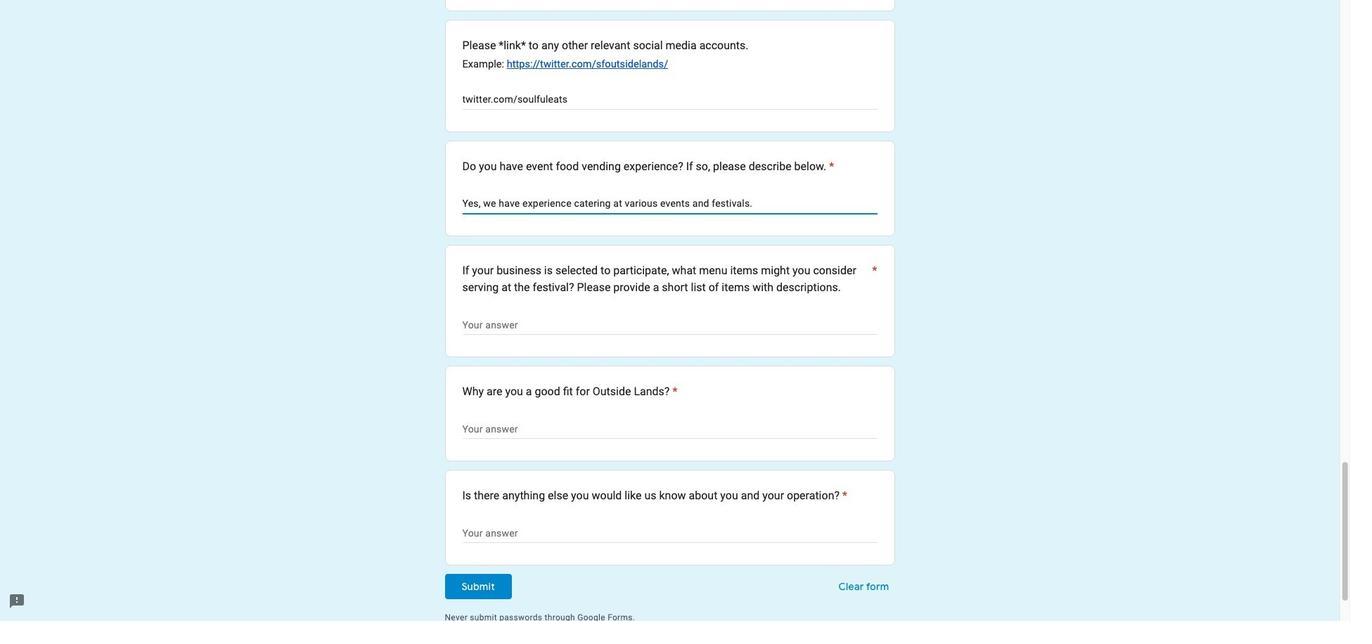 Task type: describe. For each thing, give the bounding box(es) containing it.
required question element for 2nd heading from the bottom of the page
[[670, 384, 678, 400]]

required question element for third heading from the bottom
[[870, 263, 877, 296]]

2 heading from the top
[[462, 263, 877, 296]]

Your answer text field
[[462, 196, 877, 213]]

report a problem to google image
[[8, 593, 25, 610]]

required question element for 1st heading
[[827, 158, 834, 175]]

4 heading from the top
[[462, 488, 848, 504]]



Task type: locate. For each thing, give the bounding box(es) containing it.
your answer text field for required question element corresponding to 2nd heading from the bottom of the page
[[462, 421, 877, 438]]

0 vertical spatial your answer text field
[[462, 317, 877, 334]]

Your answer text field
[[462, 317, 877, 334], [462, 421, 877, 438], [462, 526, 877, 542]]

1 your answer text field from the top
[[462, 317, 877, 334]]

None text field
[[462, 92, 877, 109]]

required question element for fourth heading from the top of the page
[[840, 488, 848, 504]]

heading
[[462, 158, 834, 175], [462, 263, 877, 296], [462, 384, 678, 400], [462, 488, 848, 504]]

1 heading from the top
[[462, 158, 834, 175]]

1 vertical spatial your answer text field
[[462, 421, 877, 438]]

your answer text field for fourth heading from the top of the page's required question element
[[462, 526, 877, 542]]

2 vertical spatial your answer text field
[[462, 526, 877, 542]]

required question element
[[827, 158, 834, 175], [870, 263, 877, 296], [670, 384, 678, 400], [840, 488, 848, 504]]

3 your answer text field from the top
[[462, 526, 877, 542]]

3 heading from the top
[[462, 384, 678, 400]]

2 your answer text field from the top
[[462, 421, 877, 438]]

your answer text field for third heading from the bottom required question element
[[462, 317, 877, 334]]

list
[[445, 0, 895, 566]]



Task type: vqa. For each thing, say whether or not it's contained in the screenshot.
MENU BAR banner
no



